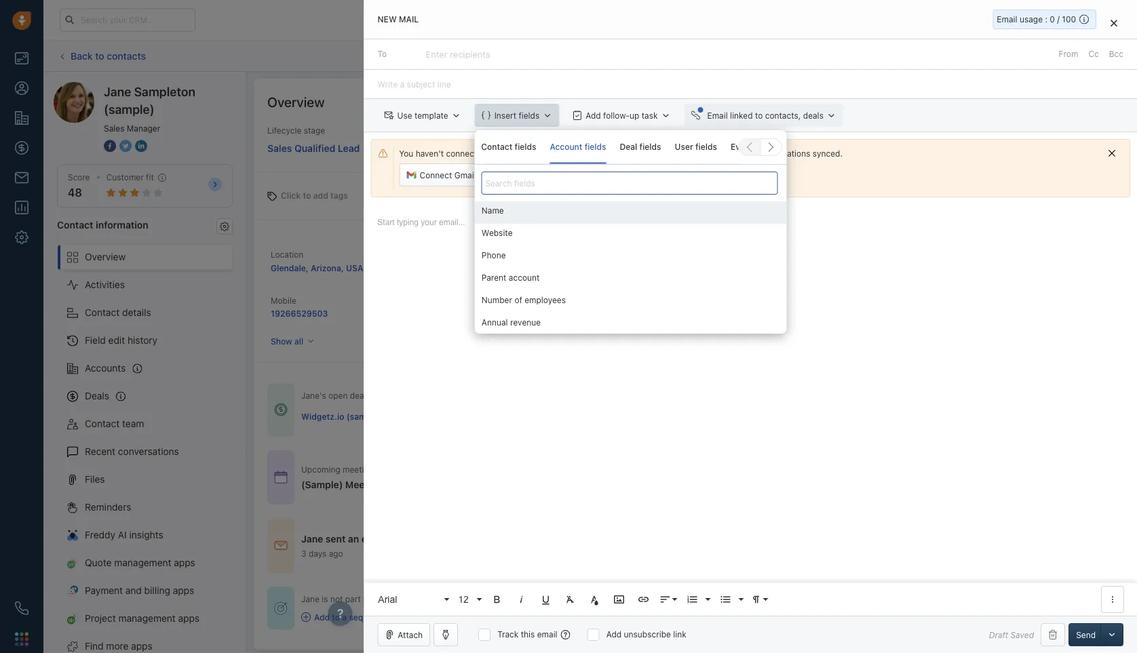 Task type: describe. For each thing, give the bounding box(es) containing it.
1 horizontal spatial the
[[610, 149, 622, 158]]

2 2023 from the left
[[565, 465, 585, 474]]

23:30
[[480, 465, 503, 474]]

score
[[68, 173, 90, 182]]

customer
[[106, 173, 144, 182]]

jane for jane sent an email 3 days ago
[[301, 534, 323, 545]]

files
[[85, 474, 105, 485]]

account
[[509, 273, 540, 283]]

ago
[[329, 549, 343, 559]]

field edit history
[[85, 335, 158, 346]]

crm.
[[624, 149, 645, 158]]

management for quote
[[114, 558, 171, 569]]

clear formatting image
[[564, 594, 577, 606]]

linkedin circled image
[[135, 138, 147, 153]]

apps for quote management apps
[[174, 558, 195, 569]]

now
[[689, 149, 705, 158]]

1 vertical spatial widgetz.io
[[301, 412, 344, 421]]

connect for connect a different email
[[510, 170, 542, 180]]

annual
[[482, 318, 508, 328]]

days
[[309, 549, 327, 559]]

send button
[[1069, 624, 1104, 647]]

upcoming
[[301, 465, 341, 474]]

contact for contact fields
[[482, 142, 513, 152]]

you haven't connected orlandogary85@gmail.com to the crm. connect it now to keep your conversations synced.
[[399, 149, 843, 158]]

bold (⌘b) image
[[491, 594, 503, 606]]

fields for user fields
[[696, 142, 717, 152]]

is
[[322, 595, 328, 605]]

add for add deal
[[1029, 51, 1045, 61]]

fields for insert fields
[[519, 111, 540, 120]]

container_wx8msf4aqz5i3rn1 image for 3 days ago
[[274, 539, 288, 553]]

twitter circled image
[[119, 138, 132, 153]]

Write a subject line text field
[[364, 70, 1138, 99]]

event fields
[[731, 142, 777, 152]]

48
[[68, 186, 82, 199]]

status
[[403, 126, 428, 135]]

align image
[[659, 594, 672, 606]]

apps for project management apps
[[178, 613, 200, 625]]

account
[[550, 142, 583, 152]]

:
[[1046, 15, 1048, 24]]

haven't
[[416, 149, 444, 158]]

it
[[682, 149, 687, 158]]

add for add to a sequence
[[314, 613, 330, 622]]

connect for connect gmail
[[420, 170, 452, 180]]

orlandogary85@gmail.com
[[489, 149, 597, 158]]

tags
[[331, 191, 348, 201]]

number of employees
[[482, 296, 566, 305]]

2 horizontal spatial connect
[[647, 149, 680, 158]]

customize overview button
[[1013, 92, 1117, 111]]

jane's
[[301, 391, 326, 401]]

annual revenue
[[482, 318, 541, 328]]

mobile 19266529503
[[271, 296, 328, 318]]

new link
[[403, 141, 522, 158]]

add deal button
[[1009, 44, 1070, 68]]

recent
[[85, 446, 115, 458]]

project
[[85, 613, 116, 625]]

deals inside button
[[803, 111, 824, 120]]

freddy
[[85, 530, 115, 541]]

quote management apps
[[85, 558, 195, 569]]

deal
[[620, 142, 638, 152]]

glendale, arizona, usa link
[[271, 263, 364, 273]]

unordered list image
[[720, 594, 732, 606]]

sampleton
[[134, 84, 195, 99]]

usa
[[346, 263, 364, 273]]

sequence.
[[411, 595, 451, 605]]

container_wx8msf4aqz5i3rn1 image inside add to a sequence link
[[301, 613, 311, 622]]

jane is not part of any sales sequence.
[[301, 595, 451, 605]]

any
[[373, 595, 387, 605]]

paragraph format image
[[750, 594, 763, 606]]

00:00
[[597, 465, 620, 474]]

open
[[329, 391, 348, 401]]

mail
[[399, 15, 419, 24]]

facebook circled image
[[104, 138, 116, 153]]

interested button
[[641, 142, 760, 158]]

accounts for accounts
[[85, 363, 126, 374]]

contacted
[[565, 145, 606, 155]]

account fields link
[[550, 130, 607, 164]]

sales manager
[[104, 124, 160, 133]]

new for new
[[458, 145, 476, 155]]

contact fields link
[[482, 130, 537, 164]]

/
[[1058, 15, 1060, 24]]

(sample) for sampleton
[[104, 102, 155, 116]]

1 vertical spatial overview
[[85, 252, 126, 263]]

add
[[313, 191, 329, 201]]

freshworks switcher image
[[15, 633, 29, 646]]

up
[[630, 111, 640, 120]]

deal inside upcoming meeting on mon 13 nov, 2023 from 23:30 to wed 15 nov, 2023 at 00:00 (sample) meeting - final discussion about the deal
[[511, 480, 531, 491]]

text color image
[[589, 594, 601, 606]]

more
[[106, 641, 129, 652]]

on
[[376, 465, 386, 474]]

all
[[295, 337, 304, 346]]

1 vertical spatial deals
[[350, 391, 371, 401]]

interested
[[682, 145, 723, 155]]

track this email
[[498, 630, 558, 640]]

upcoming meeting on mon 13 nov, 2023 from 23:30 to wed 15 nov, 2023 at 00:00 (sample) meeting - final discussion about the deal
[[301, 465, 620, 491]]

email linked to contacts, deals button
[[684, 104, 844, 127]]

back to contacts
[[71, 50, 146, 61]]

container_wx8msf4aqz5i3rn1 image for jane is not part of any sales sequence.
[[274, 602, 288, 616]]

name
[[482, 206, 504, 216]]

employees
[[525, 296, 566, 305]]

a inside button
[[544, 170, 549, 180]]

mng settings image
[[220, 222, 229, 231]]

conversations inside dialog
[[757, 149, 811, 158]]

fields for account fields
[[585, 142, 607, 152]]

parent account
[[482, 273, 540, 283]]

sequence
[[349, 613, 387, 622]]

contact information
[[57, 219, 148, 230]]

email for different
[[586, 170, 607, 180]]

show all
[[271, 337, 304, 346]]

fit
[[146, 173, 154, 182]]

2 nov, from the left
[[545, 465, 562, 474]]

19266529503
[[271, 309, 328, 318]]

sales inside the sales owner gary orlando
[[471, 296, 492, 306]]

contact for contact team
[[85, 419, 120, 430]]

1 nov, from the left
[[418, 465, 435, 474]]

contact fields
[[482, 142, 537, 152]]

arial
[[378, 595, 397, 605]]

attach
[[398, 631, 423, 640]]

follow-
[[603, 111, 630, 120]]

jane for jane sampleton (sample)
[[104, 84, 131, 99]]

part
[[345, 595, 361, 605]]

more misc image
[[1107, 594, 1119, 606]]

deals
[[85, 391, 109, 402]]

attach button
[[378, 624, 431, 647]]

new for new mail
[[378, 15, 397, 24]]

group containing name
[[475, 202, 787, 405]]

back to contacts link
[[57, 45, 147, 67]]

contact team
[[85, 419, 144, 430]]

payment
[[85, 586, 123, 597]]

2 vertical spatial email
[[537, 630, 558, 640]]

website
[[482, 229, 513, 238]]

qualified link
[[760, 141, 879, 158]]

management for project
[[118, 613, 176, 625]]

italic (⌘i) image
[[515, 594, 528, 606]]

gmail
[[454, 170, 476, 180]]

0 horizontal spatial conversations
[[118, 446, 179, 458]]

find more apps
[[85, 641, 153, 652]]

score 48
[[68, 173, 90, 199]]



Task type: locate. For each thing, give the bounding box(es) containing it.
connect inside 'button'
[[420, 170, 452, 180]]

use
[[397, 111, 412, 120]]

phone element
[[8, 595, 35, 623]]

widgetz.io inside accounts widgetz.io (sample)
[[471, 263, 514, 272]]

0 horizontal spatial a
[[342, 613, 347, 622]]

insights
[[129, 530, 163, 541]]

lifecycle
[[267, 126, 302, 135]]

back
[[71, 50, 93, 61]]

fields
[[519, 111, 540, 120], [515, 142, 537, 152], [585, 142, 607, 152], [640, 142, 662, 152], [696, 142, 717, 152], [755, 142, 777, 152]]

project management apps
[[85, 613, 200, 625]]

apps for find more apps
[[131, 641, 153, 652]]

1 vertical spatial jane
[[301, 534, 323, 545]]

linked
[[730, 111, 753, 120]]

contact for contact information
[[57, 219, 93, 230]]

keep
[[717, 149, 736, 158]]

revenue
[[510, 318, 541, 328]]

container_wx8msf4aqz5i3rn1 image left add to a sequence
[[301, 613, 311, 622]]

0 horizontal spatial of
[[363, 595, 371, 605]]

1 horizontal spatial email
[[537, 630, 558, 640]]

connect left it
[[647, 149, 680, 158]]

1 horizontal spatial nov,
[[545, 465, 562, 474]]

0 vertical spatial jane
[[104, 84, 131, 99]]

widgetz.io (sample) link up "parent account"
[[471, 263, 552, 272]]

insert fields
[[494, 111, 540, 120]]

dialog containing arial
[[364, 0, 1138, 654]]

add left from
[[1029, 51, 1045, 61]]

2 horizontal spatial (sample)
[[516, 263, 552, 272]]

(sample) inside jane sampleton (sample)
[[104, 102, 155, 116]]

0 vertical spatial accounts
[[471, 249, 507, 258]]

qualified down email linked to contacts, deals on the top of the page
[[806, 145, 842, 155]]

1 horizontal spatial deals
[[803, 111, 824, 120]]

-
[[385, 480, 390, 491]]

add left follow-
[[586, 111, 601, 120]]

container_wx8msf4aqz5i3rn1 image for (sample) meeting - final discussion about the deal
[[274, 471, 288, 484]]

find
[[85, 641, 104, 652]]

insert link (⌘k) image
[[638, 594, 650, 606]]

apps right "more"
[[131, 641, 153, 652]]

1 horizontal spatial 2023
[[565, 465, 585, 474]]

0 vertical spatial deal
[[1047, 51, 1063, 61]]

1 vertical spatial container_wx8msf4aqz5i3rn1 image
[[274, 539, 288, 553]]

account fields
[[550, 142, 607, 152]]

phone
[[482, 251, 506, 260]]

email down contacted
[[586, 170, 607, 180]]

0 horizontal spatial the
[[494, 480, 509, 491]]

0 horizontal spatial 2023
[[437, 465, 458, 474]]

sales qualified lead
[[267, 143, 360, 154]]

use template
[[397, 111, 448, 120]]

2023 left the 'at'
[[565, 465, 585, 474]]

1 horizontal spatial overview
[[267, 94, 325, 110]]

1 vertical spatial deal
[[511, 480, 531, 491]]

2 horizontal spatial sales
[[471, 296, 492, 306]]

of
[[515, 296, 522, 305], [363, 595, 371, 605]]

management up payment and billing apps at the left bottom of the page
[[114, 558, 171, 569]]

click to add tags
[[281, 191, 348, 201]]

contact up recent
[[85, 419, 120, 430]]

qualified
[[295, 143, 336, 154], [806, 145, 842, 155]]

a left different
[[544, 170, 549, 180]]

fields for deal fields
[[640, 142, 662, 152]]

ordered list image
[[687, 594, 699, 606]]

group
[[475, 202, 787, 405]]

arizona,
[[311, 263, 344, 273]]

1 vertical spatial of
[[363, 595, 371, 605]]

the inside upcoming meeting on mon 13 nov, 2023 from 23:30 to wed 15 nov, 2023 at 00:00 (sample) meeting - final discussion about the deal
[[494, 480, 509, 491]]

information
[[96, 219, 148, 230]]

nov, right '13'
[[418, 465, 435, 474]]

15
[[534, 465, 543, 474]]

jane up days
[[301, 534, 323, 545]]

accounts down website
[[471, 249, 507, 258]]

connect a different email
[[510, 170, 607, 180]]

0 vertical spatial (sample)
[[104, 102, 155, 116]]

details
[[122, 307, 151, 318]]

container_wx8msf4aqz5i3rn1 image for jane's open deals
[[274, 403, 288, 417]]

glendale,
[[271, 263, 309, 273]]

jane down contacts
[[104, 84, 131, 99]]

0 vertical spatial management
[[114, 558, 171, 569]]

1 horizontal spatial deal
[[1047, 51, 1063, 61]]

conversations
[[757, 149, 811, 158], [118, 446, 179, 458]]

from
[[460, 465, 478, 474]]

0 vertical spatial container_wx8msf4aqz5i3rn1 image
[[274, 471, 288, 484]]

the left crm.
[[610, 149, 622, 158]]

user
[[675, 142, 694, 152]]

click
[[281, 191, 301, 201]]

widgetz.io (sample) link down open at bottom left
[[301, 411, 382, 422]]

new
[[378, 15, 397, 24], [458, 145, 476, 155]]

add left unsubscribe
[[607, 630, 622, 640]]

0 horizontal spatial deal
[[511, 480, 531, 491]]

overview up 'activities' at the left of the page
[[85, 252, 126, 263]]

fields inside dropdown button
[[519, 111, 540, 120]]

1 horizontal spatial connect
[[510, 170, 542, 180]]

1 horizontal spatial widgetz.io (sample) link
[[471, 263, 552, 272]]

connect inside button
[[510, 170, 542, 180]]

1 vertical spatial the
[[494, 480, 509, 491]]

nov, right 15
[[545, 465, 562, 474]]

apps down payment and billing apps at the left bottom of the page
[[178, 613, 200, 625]]

fields for contact fields
[[515, 142, 537, 152]]

arial button
[[374, 587, 451, 614]]

2 container_wx8msf4aqz5i3rn1 image from the top
[[274, 602, 288, 616]]

insert image (⌘p) image
[[613, 594, 625, 606]]

to inside email linked to contacts, deals button
[[755, 111, 763, 120]]

container_wx8msf4aqz5i3rn1 image
[[274, 471, 288, 484], [274, 539, 288, 553], [301, 613, 311, 622]]

Enter recipients text field
[[426, 44, 493, 65]]

reminders
[[85, 502, 131, 513]]

contacts
[[107, 50, 146, 61]]

of up orlando
[[515, 296, 522, 305]]

jane for jane is not part of any sales sequence.
[[301, 595, 320, 605]]

0 horizontal spatial email
[[708, 111, 728, 120]]

stage
[[304, 126, 325, 135]]

draft
[[990, 631, 1009, 640]]

2023 up the discussion
[[437, 465, 458, 474]]

sales
[[104, 124, 125, 133], [267, 143, 292, 154], [471, 296, 492, 306]]

48 button
[[68, 186, 82, 199]]

add for add unsubscribe link
[[607, 630, 622, 640]]

customize overview
[[1033, 97, 1110, 107]]

add to a sequence
[[314, 613, 387, 622]]

0 vertical spatial widgetz.io (sample) link
[[471, 263, 552, 272]]

contact down 48 button
[[57, 219, 93, 230]]

0 horizontal spatial nov,
[[418, 465, 435, 474]]

a
[[544, 170, 549, 180], [342, 613, 347, 622]]

to inside upcoming meeting on mon 13 nov, 2023 from 23:30 to wed 15 nov, 2023 at 00:00 (sample) meeting - final discussion about the deal
[[505, 465, 513, 474]]

qualified down stage on the top left of the page
[[295, 143, 336, 154]]

accounts for accounts widgetz.io (sample)
[[471, 249, 507, 258]]

1 vertical spatial email
[[708, 111, 728, 120]]

fields for event fields
[[755, 142, 777, 152]]

add to a sequence link
[[301, 612, 451, 624]]

add
[[1029, 51, 1045, 61], [586, 111, 601, 120], [314, 613, 330, 622], [607, 630, 622, 640]]

1 horizontal spatial sales
[[267, 143, 292, 154]]

sales up facebook circled image
[[104, 124, 125, 133]]

fields inside 'link'
[[696, 142, 717, 152]]

0 horizontal spatial qualified
[[295, 143, 336, 154]]

jane sent an email 3 days ago
[[301, 534, 386, 559]]

phone image
[[15, 602, 29, 616]]

bcc
[[1110, 49, 1124, 59]]

saved
[[1011, 631, 1035, 640]]

connect down haven't
[[420, 170, 452, 180]]

0 horizontal spatial email
[[362, 534, 386, 545]]

(sample) up account
[[516, 263, 552, 272]]

widgetz.io (sample) link for jane's open deals
[[301, 411, 382, 422]]

conversations down team
[[118, 446, 179, 458]]

freddy ai insights
[[85, 530, 163, 541]]

jane inside jane sent an email 3 days ago
[[301, 534, 323, 545]]

1 horizontal spatial new
[[458, 145, 476, 155]]

an
[[348, 534, 359, 545]]

0 horizontal spatial sales
[[104, 124, 125, 133]]

Search your CRM... text field
[[60, 8, 196, 32]]

add down "is"
[[314, 613, 330, 622]]

0 horizontal spatial deals
[[350, 391, 371, 401]]

widgetz.io (sample) link for accounts
[[471, 263, 552, 272]]

(sample) inside accounts widgetz.io (sample)
[[516, 263, 552, 272]]

customize
[[1033, 97, 1074, 107]]

template
[[415, 111, 448, 120]]

2 vertical spatial (sample)
[[347, 412, 382, 421]]

accounts
[[471, 249, 507, 258], [85, 363, 126, 374]]

widgetz.io down jane's
[[301, 412, 344, 421]]

1 horizontal spatial of
[[515, 296, 522, 305]]

conversations right your
[[757, 149, 811, 158]]

0 vertical spatial deals
[[803, 111, 824, 120]]

overview
[[1076, 97, 1110, 107]]

gary
[[471, 309, 490, 318]]

new left mail
[[378, 15, 397, 24]]

1 horizontal spatial (sample)
[[347, 412, 382, 421]]

at
[[587, 465, 595, 474]]

0 vertical spatial email
[[998, 15, 1018, 24]]

0 vertical spatial widgetz.io
[[471, 263, 514, 272]]

connect down orlandogary85@gmail.com at top
[[510, 170, 542, 180]]

0 vertical spatial overview
[[267, 94, 325, 110]]

payment and billing apps
[[85, 586, 194, 597]]

(sample)
[[104, 102, 155, 116], [516, 263, 552, 272], [347, 412, 382, 421]]

1 horizontal spatial widgetz.io
[[471, 263, 514, 272]]

email right 'an' on the left bottom
[[362, 534, 386, 545]]

(sample) down open at bottom left
[[347, 412, 382, 421]]

container_wx8msf4aqz5i3rn1 image left 3
[[274, 539, 288, 553]]

container_wx8msf4aqz5i3rn1 image
[[274, 403, 288, 417], [274, 602, 288, 616]]

1 2023 from the left
[[437, 465, 458, 474]]

widgetz.io up parent
[[471, 263, 514, 272]]

widgetz.io (sample) link
[[471, 263, 552, 272], [301, 411, 382, 422]]

overview up lifecycle stage at the top
[[267, 94, 325, 110]]

0 vertical spatial of
[[515, 296, 522, 305]]

1 vertical spatial a
[[342, 613, 347, 622]]

deal down wed
[[511, 480, 531, 491]]

1 vertical spatial sales
[[267, 143, 292, 154]]

jane sampleton (sample)
[[104, 84, 195, 116]]

0 horizontal spatial accounts
[[85, 363, 126, 374]]

1 vertical spatial (sample)
[[516, 263, 552, 272]]

1 horizontal spatial email
[[998, 15, 1018, 24]]

contacts,
[[765, 111, 801, 120]]

jane left "is"
[[301, 595, 320, 605]]

unsubscribe
[[624, 630, 671, 640]]

1 horizontal spatial a
[[544, 170, 549, 180]]

0 horizontal spatial (sample)
[[104, 102, 155, 116]]

0 vertical spatial new
[[378, 15, 397, 24]]

add inside add deal button
[[1029, 51, 1045, 61]]

1 vertical spatial conversations
[[118, 446, 179, 458]]

wed
[[515, 465, 532, 474]]

insert fields button
[[475, 104, 559, 127]]

0 horizontal spatial new
[[378, 15, 397, 24]]

recent conversations
[[85, 446, 179, 458]]

0 vertical spatial a
[[544, 170, 549, 180]]

dialog
[[364, 0, 1138, 654]]

synced.
[[813, 149, 843, 158]]

email left linked
[[708, 111, 728, 120]]

accounts widgetz.io (sample)
[[471, 249, 552, 272]]

add inside add to a sequence link
[[314, 613, 330, 622]]

container_wx8msf4aqz5i3rn1 image left "is"
[[274, 602, 288, 616]]

contact
[[482, 142, 513, 152], [57, 219, 93, 230], [85, 307, 120, 318], [85, 419, 120, 430]]

container_wx8msf4aqz5i3rn1 image left widgetz.io (sample) at left
[[274, 403, 288, 417]]

email for email linked to contacts, deals
[[708, 111, 728, 120]]

1 vertical spatial management
[[118, 613, 176, 625]]

apps up payment and billing apps at the left bottom of the page
[[174, 558, 195, 569]]

contact down 'activities' at the left of the page
[[85, 307, 120, 318]]

2 vertical spatial jane
[[301, 595, 320, 605]]

1 container_wx8msf4aqz5i3rn1 image from the top
[[274, 403, 288, 417]]

0 horizontal spatial connect
[[420, 170, 452, 180]]

sales up gary
[[471, 296, 492, 306]]

jane's open deals
[[301, 391, 371, 401]]

email inside button
[[708, 111, 728, 120]]

email for an
[[362, 534, 386, 545]]

overview
[[267, 94, 325, 110], [85, 252, 126, 263]]

accounts up deals
[[85, 363, 126, 374]]

deal inside button
[[1047, 51, 1063, 61]]

add for add follow-up task
[[586, 111, 601, 120]]

to inside back to contacts link
[[95, 50, 104, 61]]

sales for sales qualified lead
[[267, 143, 292, 154]]

0 vertical spatial container_wx8msf4aqz5i3rn1 image
[[274, 403, 288, 417]]

application
[[364, 204, 1138, 616]]

0 horizontal spatial widgetz.io (sample) link
[[301, 411, 382, 422]]

email for email usage : 0 / 100
[[998, 15, 1018, 24]]

to inside add to a sequence link
[[332, 613, 340, 622]]

email right this
[[537, 630, 558, 640]]

close image
[[1111, 19, 1118, 27]]

meeting
[[345, 480, 383, 491]]

1 vertical spatial email
[[362, 534, 386, 545]]

container_wx8msf4aqz5i3rn1 image left upcoming
[[274, 471, 288, 484]]

email inside button
[[586, 170, 607, 180]]

0 vertical spatial email
[[586, 170, 607, 180]]

1 horizontal spatial conversations
[[757, 149, 811, 158]]

mon
[[388, 465, 405, 474]]

1 vertical spatial new
[[458, 145, 476, 155]]

2 vertical spatial container_wx8msf4aqz5i3rn1 image
[[301, 613, 311, 622]]

jane inside jane sampleton (sample)
[[104, 84, 131, 99]]

deals right contacts,
[[803, 111, 824, 120]]

Search fields search field
[[482, 172, 778, 195]]

deal fields link
[[620, 130, 662, 164]]

2023
[[437, 465, 458, 474], [565, 465, 585, 474]]

deal
[[1047, 51, 1063, 61], [511, 480, 531, 491]]

email
[[998, 15, 1018, 24], [708, 111, 728, 120]]

0 vertical spatial the
[[610, 149, 622, 158]]

1 vertical spatial container_wx8msf4aqz5i3rn1 image
[[274, 602, 288, 616]]

0 vertical spatial sales
[[104, 124, 125, 133]]

your
[[738, 149, 755, 158]]

1 horizontal spatial qualified
[[806, 145, 842, 155]]

deal fields
[[620, 142, 662, 152]]

2 vertical spatial sales
[[471, 296, 492, 306]]

email image
[[1003, 14, 1013, 26]]

0
[[1050, 15, 1056, 24]]

0 horizontal spatial widgetz.io
[[301, 412, 344, 421]]

sales down the lifecycle
[[267, 143, 292, 154]]

1 vertical spatial accounts
[[85, 363, 126, 374]]

management down payment and billing apps at the left bottom of the page
[[118, 613, 176, 625]]

(sample) up sales manager
[[104, 102, 155, 116]]

deals right open at bottom left
[[350, 391, 371, 401]]

(sample) for widgetz.io
[[516, 263, 552, 272]]

contact for contact details
[[85, 307, 120, 318]]

2 horizontal spatial email
[[586, 170, 607, 180]]

connect
[[647, 149, 680, 158], [420, 170, 452, 180], [510, 170, 542, 180]]

apps right "billing"
[[173, 586, 194, 597]]

contact down insert
[[482, 142, 513, 152]]

sales for sales manager
[[104, 124, 125, 133]]

email left the usage on the top of page
[[998, 15, 1018, 24]]

of left any at the left bottom of the page
[[363, 595, 371, 605]]

(sample)
[[301, 480, 343, 491]]

0 vertical spatial conversations
[[757, 149, 811, 158]]

the down '23:30'
[[494, 480, 509, 491]]

email inside jane sent an email 3 days ago
[[362, 534, 386, 545]]

1 vertical spatial widgetz.io (sample) link
[[301, 411, 382, 422]]

show
[[271, 337, 292, 346]]

application containing arial
[[364, 204, 1138, 616]]

underline (⌘u) image
[[540, 594, 552, 606]]

send
[[1077, 631, 1096, 640]]

new up gmail
[[458, 145, 476, 155]]

1 horizontal spatial accounts
[[471, 249, 507, 258]]

deal down the "0"
[[1047, 51, 1063, 61]]

accounts inside accounts widgetz.io (sample)
[[471, 249, 507, 258]]

a down not
[[342, 613, 347, 622]]

team
[[122, 419, 144, 430]]

0 horizontal spatial overview
[[85, 252, 126, 263]]

and
[[125, 586, 142, 597]]



Task type: vqa. For each thing, say whether or not it's contained in the screenshot.
Project management apps at the bottom left
yes



